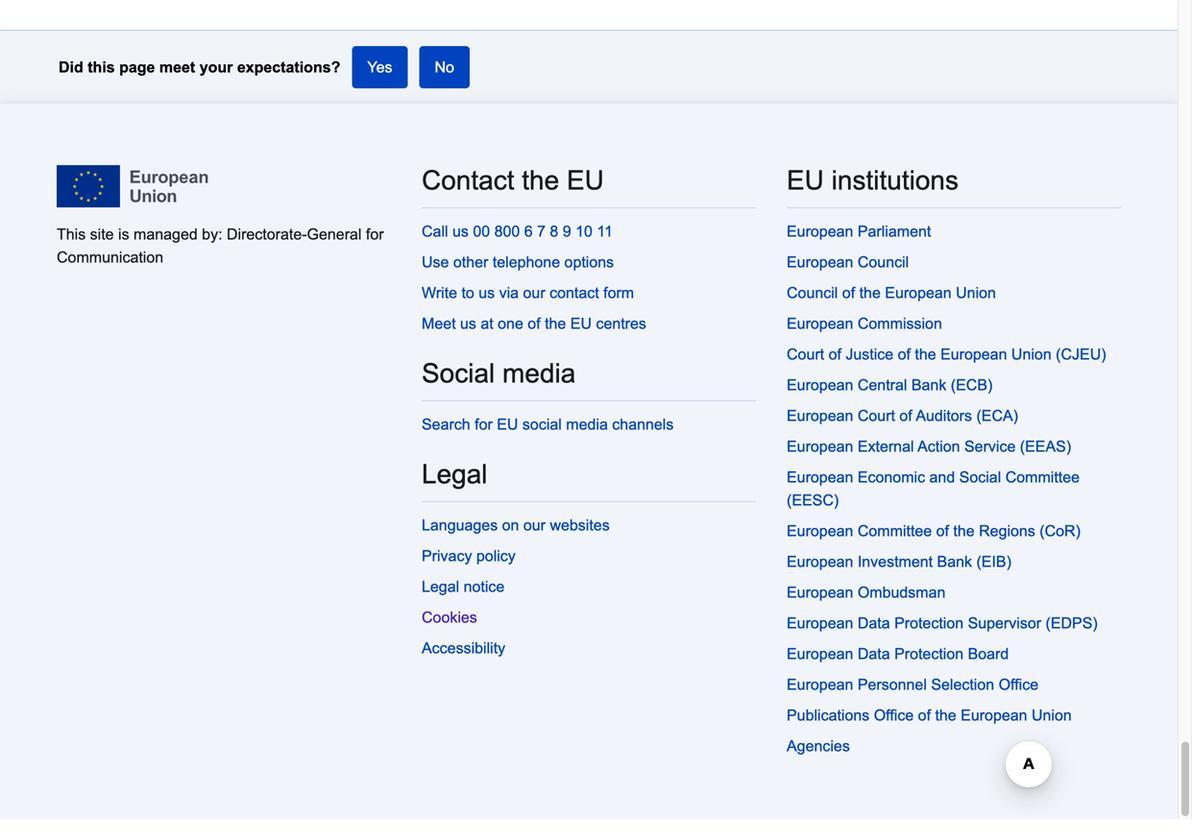 Task type: describe. For each thing, give the bounding box(es) containing it.
european for european central bank (ecb)
[[787, 377, 853, 394]]

european ombudsman
[[787, 584, 946, 602]]

call us 00 800 6 7 8 9 10 11
[[422, 223, 613, 240]]

did
[[59, 59, 83, 76]]

1 vertical spatial for
[[475, 416, 493, 433]]

eu up 10
[[567, 165, 604, 196]]

8
[[550, 223, 558, 240]]

00
[[473, 223, 490, 240]]

meet
[[159, 59, 195, 76]]

languages on our websites link
[[422, 517, 610, 534]]

managed
[[134, 226, 198, 243]]

us for 00
[[453, 223, 469, 240]]

european investment bank (eib) link
[[787, 553, 1012, 571]]

european parliament
[[787, 223, 931, 240]]

auditors
[[916, 407, 972, 425]]

eu left social
[[497, 416, 518, 433]]

centres
[[596, 315, 646, 333]]

legal notice
[[422, 578, 505, 596]]

european external action service (eeas)
[[787, 438, 1071, 455]]

meet
[[422, 315, 456, 333]]

the up european commission
[[859, 284, 881, 302]]

european data protection supervisor (edps) link
[[787, 615, 1098, 632]]

legal for legal
[[422, 459, 488, 490]]

action
[[918, 438, 960, 455]]

ombudsman
[[858, 584, 946, 602]]

european economic and social committee (eesc)
[[787, 469, 1080, 509]]

european ombudsman link
[[787, 584, 946, 602]]

0 vertical spatial media
[[502, 358, 576, 389]]

data for european data protection board
[[858, 646, 890, 663]]

expectations?
[[237, 59, 340, 76]]

agencies
[[787, 738, 850, 755]]

of down european council link
[[842, 284, 855, 302]]

0 vertical spatial council
[[858, 254, 909, 271]]

on
[[502, 517, 519, 534]]

board
[[968, 646, 1009, 663]]

protection for board
[[895, 646, 964, 663]]

european for european data protection supervisor (edps)
[[787, 615, 853, 632]]

call us 00 800 6 7 8 9 10 11 link
[[422, 223, 613, 240]]

cookies link
[[422, 609, 477, 627]]

publications
[[787, 707, 870, 724]]

1 vertical spatial us
[[479, 284, 495, 302]]

(eesc)
[[787, 492, 839, 509]]

european committee of the regions (cor) link
[[787, 523, 1081, 540]]

european court of auditors (eca)
[[787, 407, 1018, 425]]

(cor)
[[1040, 523, 1081, 540]]

council of the european union
[[787, 284, 996, 302]]

write
[[422, 284, 457, 302]]

european commission link
[[787, 315, 942, 333]]

european for european council
[[787, 254, 853, 271]]

european for european external action service (eeas)
[[787, 438, 853, 455]]

contact
[[550, 284, 599, 302]]

justice
[[846, 346, 894, 363]]

this
[[88, 59, 115, 76]]

800
[[494, 223, 520, 240]]

for inside this site is managed by: directorate-general for communication
[[366, 226, 384, 243]]

site
[[90, 226, 114, 243]]

of down commission
[[898, 346, 911, 363]]

did this page meet your expectations?
[[59, 59, 340, 76]]

(ecb)
[[951, 377, 993, 394]]

(edps)
[[1046, 615, 1098, 632]]

personnel
[[858, 676, 927, 694]]

the down commission
[[915, 346, 936, 363]]

privacy
[[422, 548, 472, 565]]

european personnel selection office
[[787, 676, 1039, 694]]

by:
[[202, 226, 222, 243]]

1 vertical spatial media
[[566, 416, 608, 433]]

via
[[499, 284, 519, 302]]

0 vertical spatial social
[[422, 358, 495, 389]]

european for european committee of the regions (cor)
[[787, 523, 853, 540]]

european union flag image
[[57, 165, 208, 208]]

one
[[498, 315, 523, 333]]

write to us via our contact form
[[422, 284, 634, 302]]

notice
[[464, 578, 505, 596]]

2 our from the top
[[523, 517, 546, 534]]

1 vertical spatial office
[[874, 707, 914, 724]]

the down 'selection'
[[935, 707, 957, 724]]

european central bank (ecb)
[[787, 377, 993, 394]]

1 horizontal spatial office
[[999, 676, 1039, 694]]

investment
[[858, 553, 933, 571]]

eu up european parliament link
[[787, 165, 824, 196]]

1 vertical spatial council
[[787, 284, 838, 302]]

contact the eu
[[422, 165, 604, 196]]

6
[[524, 223, 533, 240]]

european data protection board
[[787, 646, 1009, 663]]

meet us at one of the eu centres
[[422, 315, 646, 333]]

languages on our websites
[[422, 517, 610, 534]]

search
[[422, 416, 470, 433]]

european parliament link
[[787, 223, 931, 240]]

european personnel selection office link
[[787, 676, 1039, 694]]

use other telephone options
[[422, 254, 614, 271]]

2 vertical spatial union
[[1032, 707, 1072, 724]]

european for european personnel selection office
[[787, 676, 853, 694]]

regions
[[979, 523, 1035, 540]]

service
[[965, 438, 1016, 455]]

legal notice link
[[422, 578, 505, 596]]

at
[[481, 315, 494, 333]]

publications office of the european union
[[787, 707, 1072, 724]]

parliament
[[858, 223, 931, 240]]

search for eu social media channels
[[422, 416, 674, 433]]

of left justice
[[829, 346, 842, 363]]

this
[[57, 226, 86, 243]]

european for european parliament
[[787, 223, 853, 240]]

(eeas)
[[1020, 438, 1071, 455]]



Task type: vqa. For each thing, say whether or not it's contained in the screenshot.
Search for EU social media channels 'link'
yes



Task type: locate. For each thing, give the bounding box(es) containing it.
committee
[[1006, 469, 1080, 486], [858, 523, 932, 540]]

bank up auditors
[[912, 377, 947, 394]]

0 vertical spatial bank
[[912, 377, 947, 394]]

eu institutions
[[787, 165, 959, 196]]

the left regions
[[953, 523, 975, 540]]

central
[[858, 377, 907, 394]]

court
[[787, 346, 824, 363], [858, 407, 895, 425]]

search for eu social media channels link
[[422, 416, 674, 433]]

our right on
[[523, 517, 546, 534]]

of down european central bank (ecb) link
[[900, 407, 912, 425]]

legal down privacy
[[422, 578, 459, 596]]

media down meet us at one of the eu centres
[[502, 358, 576, 389]]

1 horizontal spatial council
[[858, 254, 909, 271]]

bank for (ecb)
[[912, 377, 947, 394]]

european external action service (eeas) link
[[787, 438, 1071, 455]]

yes
[[367, 59, 392, 76]]

commission
[[858, 315, 942, 333]]

0 vertical spatial us
[[453, 223, 469, 240]]

use
[[422, 254, 449, 271]]

data down european ombudsman
[[858, 615, 890, 632]]

1 vertical spatial legal
[[422, 578, 459, 596]]

1 protection from the top
[[895, 615, 964, 632]]

the
[[522, 165, 559, 196], [859, 284, 881, 302], [545, 315, 566, 333], [915, 346, 936, 363], [953, 523, 975, 540], [935, 707, 957, 724]]

1 vertical spatial court
[[858, 407, 895, 425]]

media right social
[[566, 416, 608, 433]]

protection down the european data protection supervisor (edps) link in the right of the page
[[895, 646, 964, 663]]

european court of auditors (eca) link
[[787, 407, 1018, 425]]

1 vertical spatial protection
[[895, 646, 964, 663]]

us right to
[[479, 284, 495, 302]]

2 vertical spatial us
[[460, 315, 476, 333]]

1 our from the top
[[523, 284, 545, 302]]

legal
[[422, 459, 488, 490], [422, 578, 459, 596]]

your
[[200, 59, 233, 76]]

protection for supervisor
[[895, 615, 964, 632]]

european for european commission
[[787, 315, 853, 333]]

0 horizontal spatial social
[[422, 358, 495, 389]]

bank down european committee of the regions (cor)
[[937, 553, 972, 571]]

the down the contact
[[545, 315, 566, 333]]

european council
[[787, 254, 909, 271]]

us left 00
[[453, 223, 469, 240]]

and
[[930, 469, 955, 486]]

2 data from the top
[[858, 646, 890, 663]]

meet us at one of the eu centres link
[[422, 315, 646, 333]]

0 horizontal spatial committee
[[858, 523, 932, 540]]

no button
[[419, 46, 470, 89]]

1 vertical spatial data
[[858, 646, 890, 663]]

0 vertical spatial legal
[[422, 459, 488, 490]]

european for european court of auditors (eca)
[[787, 407, 853, 425]]

eu
[[567, 165, 604, 196], [787, 165, 824, 196], [570, 315, 592, 333], [497, 416, 518, 433]]

page
[[119, 59, 155, 76]]

office down personnel
[[874, 707, 914, 724]]

0 horizontal spatial for
[[366, 226, 384, 243]]

supervisor
[[968, 615, 1041, 632]]

0 horizontal spatial office
[[874, 707, 914, 724]]

european economic and social committee (eesc) link
[[787, 469, 1080, 509]]

european for european economic and social committee (eesc)
[[787, 469, 853, 486]]

7
[[537, 223, 546, 240]]

general
[[307, 226, 362, 243]]

bank for (eib)
[[937, 553, 972, 571]]

websites
[[550, 517, 610, 534]]

0 vertical spatial protection
[[895, 615, 964, 632]]

of right one
[[528, 315, 541, 333]]

accessibility link
[[422, 640, 505, 657]]

union down (edps)
[[1032, 707, 1072, 724]]

social inside european economic and social committee (eesc)
[[959, 469, 1001, 486]]

telephone
[[493, 254, 560, 271]]

european inside european economic and social committee (eesc)
[[787, 469, 853, 486]]

1 horizontal spatial for
[[475, 416, 493, 433]]

of down european personnel selection office link
[[918, 707, 931, 724]]

1 vertical spatial our
[[523, 517, 546, 534]]

council up council of the european union
[[858, 254, 909, 271]]

union up court of justice of the european union (cjeu)
[[956, 284, 996, 302]]

agencies link
[[787, 738, 850, 755]]

european council link
[[787, 254, 909, 271]]

0 vertical spatial union
[[956, 284, 996, 302]]

european investment bank (eib)
[[787, 553, 1012, 571]]

of down european economic and social committee (eesc) "link"
[[936, 523, 949, 540]]

court of justice of the european union (cjeu)
[[787, 346, 1106, 363]]

union left (cjeu)
[[1012, 346, 1052, 363]]

directorate-
[[227, 226, 307, 243]]

cookies
[[422, 609, 477, 627]]

1 vertical spatial union
[[1012, 346, 1052, 363]]

1 vertical spatial social
[[959, 469, 1001, 486]]

our
[[523, 284, 545, 302], [523, 517, 546, 534]]

0 vertical spatial for
[[366, 226, 384, 243]]

for right general
[[366, 226, 384, 243]]

office
[[999, 676, 1039, 694], [874, 707, 914, 724]]

social media
[[422, 358, 576, 389]]

1 horizontal spatial committee
[[1006, 469, 1080, 486]]

2 protection from the top
[[895, 646, 964, 663]]

1 vertical spatial bank
[[937, 553, 972, 571]]

(eca)
[[977, 407, 1018, 425]]

accessibility
[[422, 640, 505, 657]]

1 vertical spatial committee
[[858, 523, 932, 540]]

european for european data protection board
[[787, 646, 853, 663]]

us for at
[[460, 315, 476, 333]]

european central bank (ecb) link
[[787, 377, 993, 394]]

0 horizontal spatial council
[[787, 284, 838, 302]]

european
[[787, 223, 853, 240], [787, 254, 853, 271], [885, 284, 952, 302], [787, 315, 853, 333], [941, 346, 1007, 363], [787, 377, 853, 394], [787, 407, 853, 425], [787, 438, 853, 455], [787, 469, 853, 486], [787, 523, 853, 540], [787, 553, 853, 571], [787, 584, 853, 602], [787, 615, 853, 632], [787, 646, 853, 663], [787, 676, 853, 694], [961, 707, 1028, 724]]

european commission
[[787, 315, 942, 333]]

the up the 7
[[522, 165, 559, 196]]

selection
[[931, 676, 994, 694]]

communication
[[57, 249, 163, 266]]

(eib)
[[977, 553, 1012, 571]]

european for european investment bank (eib)
[[787, 553, 853, 571]]

0 vertical spatial court
[[787, 346, 824, 363]]

office down board
[[999, 676, 1039, 694]]

court left justice
[[787, 346, 824, 363]]

court of justice of the european union (cjeu) link
[[787, 346, 1106, 363]]

privacy policy link
[[422, 548, 516, 565]]

court down "central"
[[858, 407, 895, 425]]

1 horizontal spatial social
[[959, 469, 1001, 486]]

publications office of the european union link
[[787, 707, 1072, 724]]

legal for legal notice
[[422, 578, 459, 596]]

committee inside european economic and social committee (eesc)
[[1006, 469, 1080, 486]]

1 data from the top
[[858, 615, 890, 632]]

committee down "(eeas)"
[[1006, 469, 1080, 486]]

yes button
[[352, 46, 408, 89]]

0 vertical spatial data
[[858, 615, 890, 632]]

1 horizontal spatial court
[[858, 407, 895, 425]]

social
[[523, 416, 562, 433]]

eu down the contact
[[570, 315, 592, 333]]

languages
[[422, 517, 498, 534]]

2 legal from the top
[[422, 578, 459, 596]]

us left at
[[460, 315, 476, 333]]

data for european data protection supervisor (edps)
[[858, 615, 890, 632]]

9
[[563, 223, 571, 240]]

form
[[603, 284, 634, 302]]

data up personnel
[[858, 646, 890, 663]]

0 vertical spatial our
[[523, 284, 545, 302]]

other
[[453, 254, 488, 271]]

for right search
[[475, 416, 493, 433]]

economic
[[858, 469, 925, 486]]

our right via
[[523, 284, 545, 302]]

contact
[[422, 165, 514, 196]]

0 vertical spatial office
[[999, 676, 1039, 694]]

options
[[564, 254, 614, 271]]

0 horizontal spatial court
[[787, 346, 824, 363]]

1 legal from the top
[[422, 459, 488, 490]]

us
[[453, 223, 469, 240], [479, 284, 495, 302], [460, 315, 476, 333]]

committee up investment
[[858, 523, 932, 540]]

legal down search
[[422, 459, 488, 490]]

social down the service
[[959, 469, 1001, 486]]

social
[[422, 358, 495, 389], [959, 469, 1001, 486]]

social up search
[[422, 358, 495, 389]]

european for european ombudsman
[[787, 584, 853, 602]]

media
[[502, 358, 576, 389], [566, 416, 608, 433]]

council down european council link
[[787, 284, 838, 302]]

0 vertical spatial committee
[[1006, 469, 1080, 486]]

council of the european union link
[[787, 284, 996, 302]]

call
[[422, 223, 448, 240]]

protection down the ombudsman on the bottom of the page
[[895, 615, 964, 632]]



